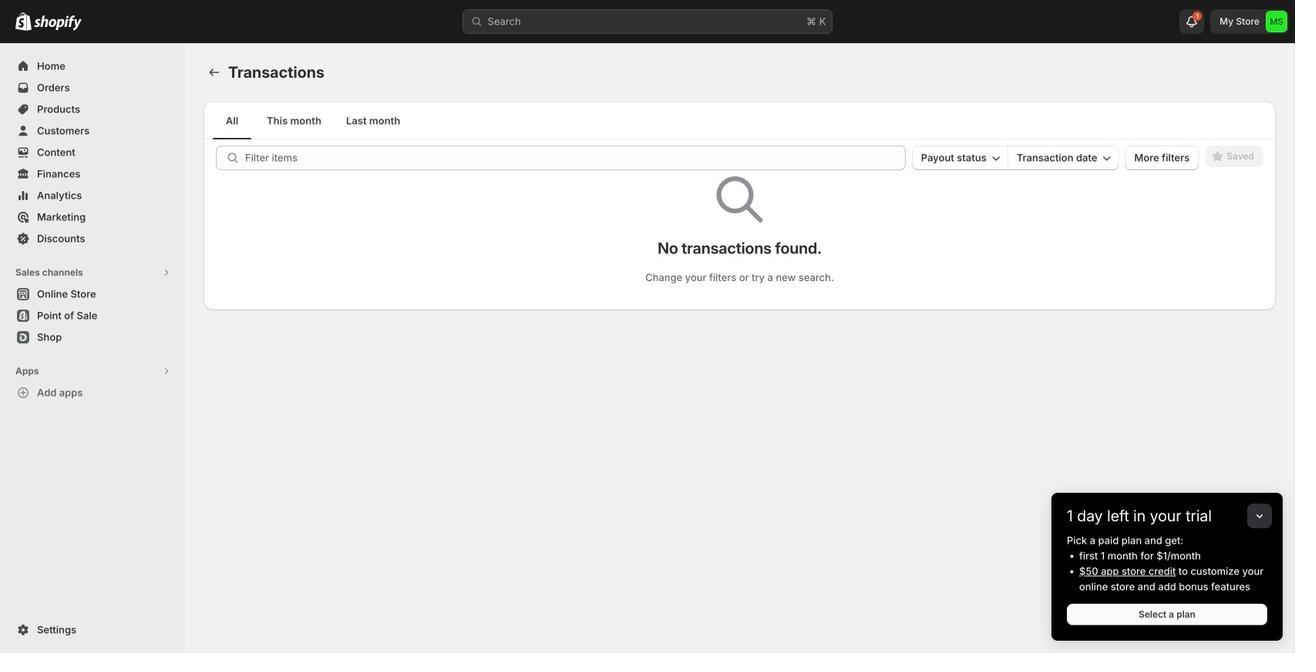 Task type: vqa. For each thing, say whether or not it's contained in the screenshot.
Filter items text box
yes



Task type: locate. For each thing, give the bounding box(es) containing it.
shopify image
[[15, 12, 32, 31], [34, 15, 82, 31]]

1 horizontal spatial shopify image
[[34, 15, 82, 31]]

tab list
[[210, 102, 1270, 140]]



Task type: describe. For each thing, give the bounding box(es) containing it.
0 horizontal spatial shopify image
[[15, 12, 32, 31]]

my store image
[[1266, 11, 1288, 32]]

empty search results image
[[717, 177, 763, 223]]

Filter items text field
[[245, 146, 906, 170]]



